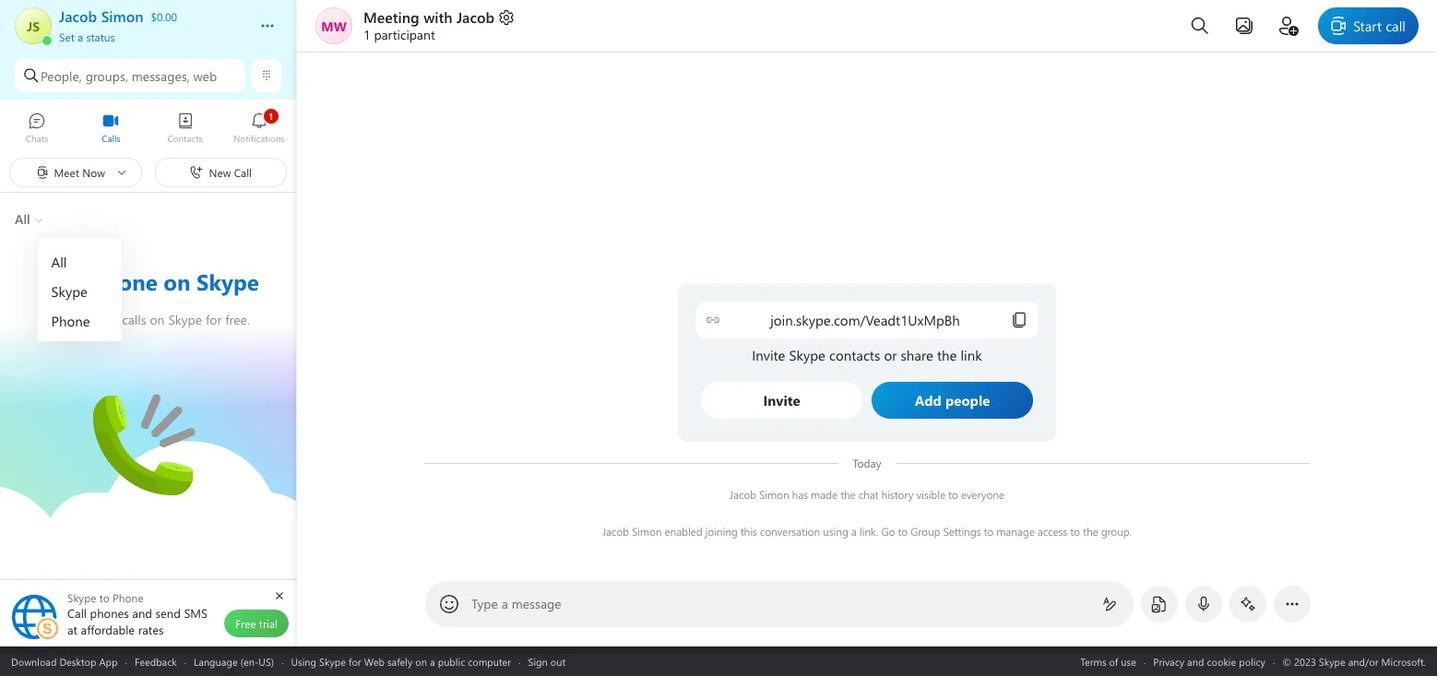 Task type: locate. For each thing, give the bounding box(es) containing it.
joining
[[706, 524, 738, 539]]

simon left has
[[760, 487, 790, 502]]

a right set
[[78, 30, 83, 44]]

download desktop app link
[[11, 655, 118, 669]]

skype
[[319, 655, 346, 669]]

set a status button
[[59, 26, 242, 44]]

go
[[882, 524, 896, 539]]

privacy and cookie policy link
[[1154, 655, 1266, 669]]

conversation
[[760, 524, 820, 539]]

0 vertical spatial jacob
[[457, 7, 495, 27]]

a left the link.
[[852, 524, 857, 539]]

made
[[811, 487, 838, 502]]

the left chat at the right
[[841, 487, 856, 502]]

web
[[193, 67, 217, 84]]

jacob up this
[[730, 487, 757, 502]]

using
[[291, 655, 317, 669]]

policy
[[1240, 655, 1266, 669]]

menu
[[38, 243, 122, 341]]

messages,
[[132, 67, 190, 84]]

jacob
[[457, 7, 495, 27], [730, 487, 757, 502], [603, 524, 629, 539]]

a right on
[[430, 655, 435, 669]]

1 horizontal spatial jacob
[[603, 524, 629, 539]]

to right "access"
[[1071, 524, 1081, 539]]

with
[[424, 7, 453, 27]]

meeting with jacob
[[364, 7, 495, 27]]

cookie
[[1207, 655, 1237, 669]]

the left group.
[[1083, 524, 1099, 539]]

to
[[949, 487, 959, 502], [898, 524, 908, 539], [984, 524, 994, 539], [1071, 524, 1081, 539]]

2 vertical spatial jacob
[[603, 524, 629, 539]]

safely
[[388, 655, 413, 669]]

jacob simon has made the chat history visible to everyone
[[730, 487, 1005, 502]]

jacob right with at left
[[457, 7, 495, 27]]

chat
[[859, 487, 879, 502]]

download
[[11, 655, 57, 669]]

set a status
[[59, 30, 115, 44]]

sign out
[[528, 655, 566, 669]]

1 horizontal spatial the
[[1083, 524, 1099, 539]]

public
[[438, 655, 465, 669]]

simon
[[760, 487, 790, 502], [632, 524, 662, 539]]

enabled
[[665, 524, 703, 539]]

jacob left enabled
[[603, 524, 629, 539]]

use
[[1122, 655, 1137, 669]]

terms of use
[[1081, 655, 1137, 669]]

terms
[[1081, 655, 1107, 669]]

sign out link
[[528, 655, 566, 669]]

simon for has made the chat history visible to everyone
[[760, 487, 790, 502]]

tab list
[[0, 104, 296, 155]]

has
[[792, 487, 808, 502]]

language (en-us)
[[194, 655, 274, 669]]

jacob for jacob simon has made the chat history visible to everyone
[[730, 487, 757, 502]]

0 vertical spatial simon
[[760, 487, 790, 502]]

computer
[[468, 655, 511, 669]]

a right type
[[502, 595, 508, 613]]

1 horizontal spatial simon
[[760, 487, 790, 502]]

the
[[841, 487, 856, 502], [1083, 524, 1099, 539]]

and
[[1188, 655, 1205, 669]]

1 vertical spatial simon
[[632, 524, 662, 539]]

0 horizontal spatial the
[[841, 487, 856, 502]]

Type a message text field
[[473, 595, 1088, 614]]

2 horizontal spatial jacob
[[730, 487, 757, 502]]

1 vertical spatial jacob
[[730, 487, 757, 502]]

app
[[99, 655, 118, 669]]

link.
[[860, 524, 879, 539]]

to right 'settings'
[[984, 524, 994, 539]]

simon left enabled
[[632, 524, 662, 539]]

a
[[78, 30, 83, 44], [852, 524, 857, 539], [502, 595, 508, 613], [430, 655, 435, 669]]

0 vertical spatial the
[[841, 487, 856, 502]]

everyone
[[961, 487, 1005, 502]]

0 horizontal spatial simon
[[632, 524, 662, 539]]

people,
[[41, 67, 82, 84]]

on
[[416, 655, 427, 669]]

to right visible
[[949, 487, 959, 502]]



Task type: describe. For each thing, give the bounding box(es) containing it.
of
[[1110, 655, 1119, 669]]

people, groups, messages, web
[[41, 67, 217, 84]]

using skype for web safely on a public computer
[[291, 655, 511, 669]]

type
[[472, 595, 498, 613]]

group
[[911, 524, 941, 539]]

using skype for web safely on a public computer link
[[291, 655, 511, 669]]

download desktop app
[[11, 655, 118, 669]]

access
[[1038, 524, 1068, 539]]

jacob for jacob simon enabled joining this conversation using a link. go to group settings to manage access to the group.
[[603, 524, 629, 539]]

for
[[349, 655, 361, 669]]

people, groups, messages, web button
[[15, 59, 245, 92]]

meeting
[[364, 7, 420, 27]]

settings
[[944, 524, 981, 539]]

out
[[551, 655, 566, 669]]

simon for enabled joining this conversation using a link. go to group settings to manage access to the group.
[[632, 524, 662, 539]]

privacy
[[1154, 655, 1185, 669]]

feedback
[[135, 655, 177, 669]]

1 vertical spatial the
[[1083, 524, 1099, 539]]

us)
[[259, 655, 274, 669]]

feedback link
[[135, 655, 177, 669]]

desktop
[[59, 655, 96, 669]]

meeting with jacob button
[[364, 7, 516, 27]]

terms of use link
[[1081, 655, 1137, 669]]

this
[[741, 524, 757, 539]]

visible
[[917, 487, 946, 502]]

type a message
[[472, 595, 562, 613]]

group.
[[1102, 524, 1132, 539]]

web
[[364, 655, 385, 669]]

manage
[[997, 524, 1035, 539]]

a inside button
[[78, 30, 83, 44]]

message
[[512, 595, 562, 613]]

groups,
[[86, 67, 128, 84]]

to right go
[[898, 524, 908, 539]]

privacy and cookie policy
[[1154, 655, 1266, 669]]

status
[[86, 30, 115, 44]]

language (en-us) link
[[194, 655, 274, 669]]

history
[[882, 487, 914, 502]]

sign
[[528, 655, 548, 669]]

canyoutalk
[[93, 385, 163, 404]]

0 horizontal spatial jacob
[[457, 7, 495, 27]]

jacob simon enabled joining this conversation using a link. go to group settings to manage access to the group.
[[603, 524, 1132, 539]]

(en-
[[241, 655, 259, 669]]

language
[[194, 655, 238, 669]]

set
[[59, 30, 74, 44]]

using
[[823, 524, 849, 539]]



Task type: vqa. For each thing, say whether or not it's contained in the screenshot.
joining
yes



